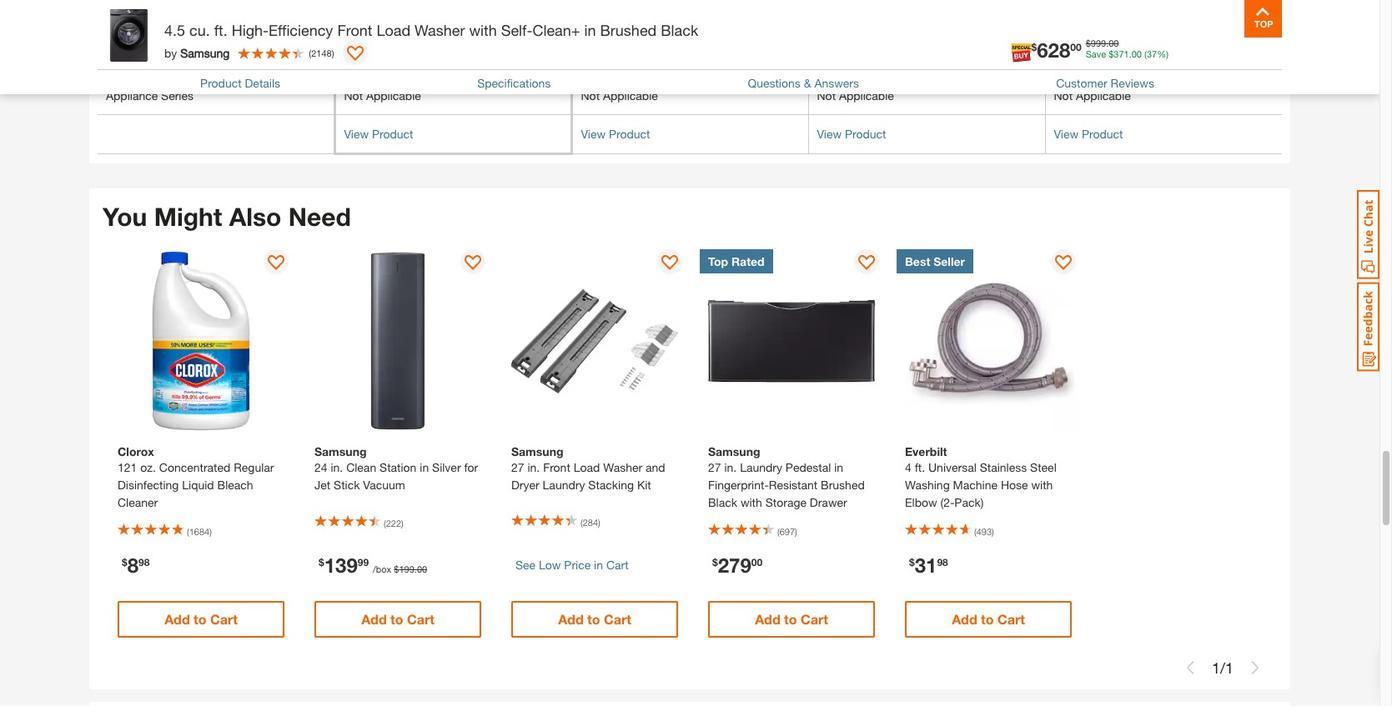 Task type: describe. For each thing, give the bounding box(es) containing it.
steam function
[[106, 50, 188, 64]]

. inside $ 139 99 /box $ 199 . 00
[[414, 564, 417, 575]]

samsung 27 in. laundry pedestal in fingerprint-resistant brushed black with storage drawer
[[708, 445, 865, 510]]

27 in. laundry pedestal in fingerprint-resistant brushed black with storage drawer image
[[700, 250, 883, 433]]

0 horizontal spatial washer
[[415, 21, 465, 39]]

silver
[[432, 461, 461, 475]]

pack)
[[955, 496, 984, 510]]

cart inside button
[[606, 558, 629, 572]]

$ right /box
[[394, 564, 399, 575]]

2 1 from the left
[[1225, 659, 1234, 677]]

no
[[344, 50, 359, 64]]

elbow
[[905, 496, 937, 510]]

1 not applicable from the left
[[344, 88, 421, 102]]

appliance series
[[106, 88, 194, 102]]

samsung for samsung 27 in. front load washer and dryer laundry stacking kit
[[511, 445, 563, 459]]

0 vertical spatial brushed
[[600, 21, 657, 39]]

$ 31 98
[[909, 554, 948, 578]]

samsung for samsung 24 in. clean station in silver for jet stick vacuum
[[314, 445, 367, 459]]

697
[[780, 527, 795, 538]]

in inside samsung 27 in. laundry pedestal in fingerprint-resistant brushed black with storage drawer
[[834, 461, 843, 475]]

clean
[[346, 461, 376, 475]]

appliance
[[106, 88, 158, 102]]

27 for 27 in. laundry pedestal in fingerprint-resistant brushed black with storage drawer
[[708, 461, 721, 475]]

$ 279 00
[[712, 554, 763, 578]]

( 2148 )
[[309, 47, 334, 58]]

to for laundry
[[587, 612, 600, 628]]

to for cleaner
[[194, 612, 206, 628]]

seller
[[934, 255, 965, 269]]

0 vertical spatial front
[[337, 21, 372, 39]]

00 inside $ 279 00
[[751, 557, 763, 569]]

$ 999 . 00 save $ 371 . 00 ( 37 %)
[[1086, 38, 1169, 60]]

samsung 27 in. front load washer and dryer laundry stacking kit
[[511, 445, 665, 493]]

31
[[915, 554, 937, 578]]

hose
[[1001, 478, 1028, 493]]

0 vertical spatial black
[[661, 21, 698, 39]]

disinfecting
[[118, 478, 179, 493]]

add to cart button for cleaner
[[118, 602, 284, 639]]

to for jet
[[390, 612, 403, 628]]

) for samsung 27 in. front load washer and dryer laundry stacking kit
[[598, 518, 600, 528]]

customer
[[1056, 76, 1108, 90]]

/box
[[373, 564, 391, 575]]

liquid
[[182, 478, 214, 493]]

display image
[[661, 256, 678, 272]]

steam for steam function
[[106, 50, 140, 64]]

add for laundry
[[558, 612, 584, 628]]

dryer
[[511, 478, 539, 493]]

24 in. clean station in silver for jet stick vacuum image
[[306, 250, 490, 433]]

$ for 139
[[319, 557, 324, 569]]

in inside button
[[594, 558, 603, 572]]

this is the last slide image
[[1249, 662, 1262, 675]]

best seller
[[905, 255, 965, 269]]

jet
[[314, 478, 330, 493]]

universal
[[928, 461, 977, 475]]

4 add from the left
[[755, 612, 780, 628]]

steam for steam
[[1054, 50, 1088, 64]]

add for cleaner
[[164, 612, 190, 628]]

199
[[399, 564, 414, 575]]

resistant
[[769, 478, 818, 493]]

self-
[[501, 21, 533, 39]]

$ for 628
[[1032, 41, 1037, 54]]

for
[[464, 461, 478, 475]]

) for samsung 24 in. clean station in silver for jet stick vacuum
[[401, 518, 403, 529]]

cart for fourth add to cart button from the left
[[801, 612, 828, 628]]

stainless
[[980, 461, 1027, 475]]

vacuum
[[363, 478, 405, 493]]

questions
[[748, 76, 801, 90]]

( for samsung 27 in. laundry pedestal in fingerprint-resistant brushed black with storage drawer
[[777, 527, 780, 538]]

in. for front
[[528, 461, 540, 475]]

reviews
[[1111, 76, 1154, 90]]

1 / 1
[[1212, 659, 1234, 677]]

function
[[143, 50, 188, 64]]

need
[[288, 202, 351, 232]]

everbilt
[[905, 445, 947, 459]]

by samsung
[[164, 45, 230, 60]]

details
[[245, 76, 280, 90]]

series
[[161, 88, 194, 102]]

cleaner
[[118, 496, 158, 510]]

( 697 )
[[777, 527, 797, 538]]

( inside $ 999 . 00 save $ 371 . 00 ( 37 %)
[[1144, 49, 1147, 60]]

5 add to cart from the left
[[952, 612, 1025, 628]]

laundry inside samsung 27 in. front load washer and dryer laundry stacking kit
[[543, 478, 585, 493]]

regular
[[234, 461, 274, 475]]

everbilt 4 ft. universal stainless steel washing machine hose with elbow (2-pack)
[[905, 445, 1057, 510]]

cart for laundry add to cart button
[[604, 612, 631, 628]]

371
[[1114, 49, 1129, 60]]

top
[[708, 255, 728, 269]]

0 horizontal spatial load
[[377, 21, 410, 39]]

999
[[1091, 38, 1106, 49]]

4
[[905, 461, 912, 475]]

( for everbilt 4 ft. universal stainless steel washing machine hose with elbow (2-pack)
[[974, 527, 977, 538]]

5 add to cart button from the left
[[905, 602, 1072, 639]]

price
[[564, 558, 591, 572]]

pedestal
[[786, 461, 831, 475]]

284
[[583, 518, 598, 528]]

4 to from the left
[[784, 612, 797, 628]]

) for everbilt 4 ft. universal stainless steel washing machine hose with elbow (2-pack)
[[992, 527, 994, 538]]

clorox
[[118, 445, 154, 459]]

3 not applicable from the left
[[817, 88, 894, 102]]

4 ft. universal stainless steel washing machine hose with elbow (2-pack) image
[[897, 250, 1080, 433]]

( for samsung 27 in. front load washer and dryer laundry stacking kit
[[581, 518, 583, 528]]

) for samsung 27 in. laundry pedestal in fingerprint-resistant brushed black with storage drawer
[[795, 527, 797, 538]]

clean+
[[533, 21, 580, 39]]

station
[[380, 461, 417, 475]]

2 steam from the left
[[362, 50, 396, 64]]

answers
[[814, 76, 859, 90]]

) left no
[[332, 47, 334, 58]]

cu.
[[189, 21, 210, 39]]

121
[[118, 461, 137, 475]]

in. for clean
[[331, 461, 343, 475]]

8
[[127, 554, 139, 578]]

with inside everbilt 4 ft. universal stainless steel washing machine hose with elbow (2-pack)
[[1031, 478, 1053, 493]]

fingerprint-
[[708, 478, 769, 493]]

you
[[103, 202, 147, 232]]

1 applicable from the left
[[366, 88, 421, 102]]

5 add from the left
[[952, 612, 977, 628]]

bleach
[[217, 478, 253, 493]]

$ for 999
[[1086, 38, 1091, 49]]

00 inside $ 139 99 /box $ 199 . 00
[[417, 564, 427, 575]]

&
[[804, 76, 811, 90]]

2 not from the left
[[581, 88, 600, 102]]

also
[[229, 202, 281, 232]]

279
[[718, 554, 751, 578]]

27 for 27 in. front load washer and dryer laundry stacking kit
[[511, 461, 524, 475]]



Task type: vqa. For each thing, say whether or not it's contained in the screenshot.
Product Recalls
no



Task type: locate. For each thing, give the bounding box(es) containing it.
rated
[[732, 255, 765, 269]]

ft. right "4"
[[915, 461, 925, 475]]

top rated
[[708, 255, 765, 269]]

save
[[1086, 49, 1106, 60]]

brushed inside samsung 27 in. laundry pedestal in fingerprint-resistant brushed black with storage drawer
[[821, 478, 865, 493]]

( for clorox 121 oz. concentrated regular disinfecting liquid bleach cleaner
[[187, 527, 189, 538]]

0 horizontal spatial front
[[337, 21, 372, 39]]

1 27 from the left
[[511, 461, 524, 475]]

3 add to cart button from the left
[[511, 602, 678, 639]]

1 horizontal spatial load
[[574, 461, 600, 475]]

1 1 from the left
[[1212, 659, 1220, 677]]

steam up appliance
[[106, 50, 140, 64]]

1 to from the left
[[194, 612, 206, 628]]

ft. for universal
[[915, 461, 925, 475]]

samsung inside samsung 27 in. front load washer and dryer laundry stacking kit
[[511, 445, 563, 459]]

2 horizontal spatial .
[[1129, 49, 1132, 60]]

specifications
[[477, 76, 551, 90]]

laundry inside samsung 27 in. laundry pedestal in fingerprint-resistant brushed black with storage drawer
[[740, 461, 782, 475]]

0 horizontal spatial brushed
[[600, 21, 657, 39]]

steam right no
[[362, 50, 396, 64]]

not right & at the top right of page
[[817, 88, 836, 102]]

this is the first slide image
[[1184, 662, 1197, 675]]

in. inside samsung 24 in. clean station in silver for jet stick vacuum
[[331, 461, 343, 475]]

with left self-
[[469, 21, 497, 39]]

clorox 121 oz. concentrated regular disinfecting liquid bleach cleaner
[[118, 445, 274, 510]]

product image image
[[102, 8, 156, 63]]

2 horizontal spatial in.
[[724, 461, 737, 475]]

not applicable
[[344, 88, 421, 102], [581, 88, 658, 102], [817, 88, 894, 102], [1054, 88, 1131, 102]]

0 vertical spatial load
[[377, 21, 410, 39]]

$ inside the $ 628 00
[[1032, 41, 1037, 54]]

samsung down cu.
[[180, 45, 230, 60]]

$ for 279
[[712, 557, 718, 569]]

.
[[1106, 38, 1109, 49], [1129, 49, 1132, 60], [414, 564, 417, 575]]

stick
[[334, 478, 360, 493]]

to
[[194, 612, 206, 628], [390, 612, 403, 628], [587, 612, 600, 628], [784, 612, 797, 628], [981, 612, 994, 628]]

view product
[[344, 127, 413, 141], [581, 127, 650, 141], [817, 127, 886, 141], [1054, 127, 1123, 141]]

washing
[[905, 478, 950, 493]]

add to cart button for jet
[[314, 602, 481, 639]]

display image
[[347, 46, 363, 63], [268, 256, 284, 272], [465, 256, 481, 272], [858, 256, 875, 272], [1055, 256, 1072, 272]]

1 not from the left
[[344, 88, 363, 102]]

2 98 from the left
[[937, 557, 948, 569]]

$ inside $ 31 98
[[909, 557, 915, 569]]

1 horizontal spatial 98
[[937, 557, 948, 569]]

and
[[646, 461, 665, 475]]

) for clorox 121 oz. concentrated regular disinfecting liquid bleach cleaner
[[209, 527, 212, 538]]

in.
[[331, 461, 343, 475], [528, 461, 540, 475], [724, 461, 737, 475]]

$ inside $ 8 98
[[122, 557, 127, 569]]

$ for 8
[[122, 557, 127, 569]]

efficiency
[[269, 21, 333, 39]]

%)
[[1157, 49, 1169, 60]]

add to cart for laundry
[[558, 612, 631, 628]]

(2-
[[941, 496, 955, 510]]

( down the efficiency
[[309, 47, 311, 58]]

3 not from the left
[[817, 88, 836, 102]]

ft.
[[214, 21, 227, 39], [915, 461, 925, 475]]

1 vertical spatial front
[[543, 461, 570, 475]]

add for jet
[[361, 612, 387, 628]]

0 vertical spatial with
[[469, 21, 497, 39]]

ft. inside everbilt 4 ft. universal stainless steel washing machine hose with elbow (2-pack)
[[915, 461, 925, 475]]

3 to from the left
[[587, 612, 600, 628]]

( 493 )
[[974, 527, 994, 538]]

no steam
[[344, 50, 396, 64]]

questions & answers button
[[748, 76, 859, 90], [748, 76, 859, 90]]

2 not applicable from the left
[[581, 88, 658, 102]]

$ 8 98
[[122, 554, 150, 578]]

1 right this is the first slide icon
[[1212, 659, 1220, 677]]

98 down (2-
[[937, 557, 948, 569]]

) down "vacuum"
[[401, 518, 403, 529]]

questions & answers
[[748, 76, 859, 90]]

samsung up fingerprint-
[[708, 445, 760, 459]]

27
[[511, 461, 524, 475], [708, 461, 721, 475]]

in right clean+
[[584, 21, 596, 39]]

add to cart button
[[118, 602, 284, 639], [314, 602, 481, 639], [511, 602, 678, 639], [708, 602, 875, 639], [905, 602, 1072, 639]]

1 horizontal spatial steam
[[362, 50, 396, 64]]

4 add to cart from the left
[[755, 612, 828, 628]]

laundry right "dryer"
[[543, 478, 585, 493]]

$ left 99 on the bottom of page
[[319, 557, 324, 569]]

) down the stacking
[[598, 518, 600, 528]]

2 applicable from the left
[[603, 88, 658, 102]]

2 to from the left
[[390, 612, 403, 628]]

add
[[164, 612, 190, 628], [361, 612, 387, 628], [558, 612, 584, 628], [755, 612, 780, 628], [952, 612, 977, 628]]

not down the $ 628 00
[[1054, 88, 1073, 102]]

27 up "dryer"
[[511, 461, 524, 475]]

1 vertical spatial washer
[[603, 461, 642, 475]]

$ 139 99 /box $ 199 . 00
[[319, 554, 427, 578]]

493
[[977, 527, 992, 538]]

in inside samsung 24 in. clean station in silver for jet stick vacuum
[[420, 461, 429, 475]]

1 vertical spatial brushed
[[821, 478, 865, 493]]

see low price in cart button
[[516, 550, 674, 581]]

( 222 )
[[384, 518, 403, 529]]

oz.
[[140, 461, 156, 475]]

. right /box
[[414, 564, 417, 575]]

$ right save
[[1109, 49, 1114, 60]]

1 98 from the left
[[139, 557, 150, 569]]

( 1684 )
[[187, 527, 212, 538]]

( for samsung 24 in. clean station in silver for jet stick vacuum
[[384, 518, 386, 529]]

0 horizontal spatial with
[[469, 21, 497, 39]]

( down "vacuum"
[[384, 518, 386, 529]]

4 applicable from the left
[[1076, 88, 1131, 102]]

1 steam from the left
[[106, 50, 140, 64]]

ft. right cu.
[[214, 21, 227, 39]]

1 vertical spatial ft.
[[915, 461, 925, 475]]

1 vertical spatial with
[[1031, 478, 1053, 493]]

) down machine
[[992, 527, 994, 538]]

1 horizontal spatial in.
[[528, 461, 540, 475]]

2 add to cart from the left
[[361, 612, 434, 628]]

00 inside the $ 628 00
[[1070, 41, 1082, 54]]

feedback link image
[[1357, 282, 1380, 372]]

0 horizontal spatial in.
[[331, 461, 343, 475]]

98 inside $ 8 98
[[139, 557, 150, 569]]

add to cart for cleaner
[[164, 612, 238, 628]]

product details
[[200, 76, 280, 90]]

kit
[[637, 478, 651, 493]]

4 not from the left
[[1054, 88, 1073, 102]]

view
[[344, 127, 369, 141], [581, 127, 606, 141], [817, 127, 842, 141], [1054, 127, 1079, 141]]

samsung up "dryer"
[[511, 445, 563, 459]]

37
[[1147, 49, 1157, 60]]

in right pedestal
[[834, 461, 843, 475]]

steam up customer
[[1054, 50, 1088, 64]]

2148
[[311, 47, 332, 58]]

0 vertical spatial laundry
[[740, 461, 782, 475]]

0 horizontal spatial laundry
[[543, 478, 585, 493]]

not down no
[[344, 88, 363, 102]]

27 inside samsung 27 in. front load washer and dryer laundry stacking kit
[[511, 461, 524, 475]]

27 in. front load washer and dryer laundry stacking kit image
[[503, 250, 687, 433]]

0 vertical spatial washer
[[415, 21, 465, 39]]

stacking
[[588, 478, 634, 493]]

load up the stacking
[[574, 461, 600, 475]]

4 not applicable from the left
[[1054, 88, 1131, 102]]

load inside samsung 27 in. front load washer and dryer laundry stacking kit
[[574, 461, 600, 475]]

(
[[309, 47, 311, 58], [1144, 49, 1147, 60], [581, 518, 583, 528], [384, 518, 386, 529], [187, 527, 189, 538], [777, 527, 780, 538], [974, 527, 977, 538]]

( up the price at the left
[[581, 518, 583, 528]]

with
[[469, 21, 497, 39], [1031, 478, 1053, 493], [741, 496, 762, 510]]

cart for add to cart button associated with jet
[[407, 612, 434, 628]]

121 oz. concentrated regular disinfecting liquid bleach cleaner image
[[109, 250, 293, 433]]

load up no steam
[[377, 21, 410, 39]]

1 horizontal spatial 27
[[708, 461, 721, 475]]

brushed right clean+
[[600, 21, 657, 39]]

139
[[324, 554, 358, 578]]

laundry up fingerprint-
[[740, 461, 782, 475]]

with down steel
[[1031, 478, 1053, 493]]

2 add from the left
[[361, 612, 387, 628]]

concentrated
[[159, 461, 231, 475]]

1 horizontal spatial with
[[741, 496, 762, 510]]

samsung up the 24
[[314, 445, 367, 459]]

samsung inside samsung 27 in. laundry pedestal in fingerprint-resistant brushed black with storage drawer
[[708, 445, 760, 459]]

in. for laundry
[[724, 461, 737, 475]]

samsung for samsung 27 in. laundry pedestal in fingerprint-resistant brushed black with storage drawer
[[708, 445, 760, 459]]

might
[[154, 202, 222, 232]]

99
[[358, 557, 369, 569]]

1 add to cart button from the left
[[118, 602, 284, 639]]

2 in. from the left
[[528, 461, 540, 475]]

0 horizontal spatial ft.
[[214, 21, 227, 39]]

98 for 8
[[139, 557, 150, 569]]

4.5
[[164, 21, 185, 39]]

. right save
[[1106, 38, 1109, 49]]

0 horizontal spatial 27
[[511, 461, 524, 475]]

) down the storage at the right of the page
[[795, 527, 797, 538]]

1 add from the left
[[164, 612, 190, 628]]

steel
[[1030, 461, 1057, 475]]

$ left save
[[1032, 41, 1037, 54]]

1 add to cart from the left
[[164, 612, 238, 628]]

in. inside samsung 27 in. laundry pedestal in fingerprint-resistant brushed black with storage drawer
[[724, 461, 737, 475]]

in left silver
[[420, 461, 429, 475]]

drawer
[[810, 496, 847, 510]]

1 horizontal spatial brushed
[[821, 478, 865, 493]]

0 horizontal spatial 1
[[1212, 659, 1220, 677]]

628
[[1037, 39, 1070, 62]]

customer reviews
[[1056, 76, 1154, 90]]

2 horizontal spatial steam
[[1054, 50, 1088, 64]]

( down 'liquid'
[[187, 527, 189, 538]]

1 vertical spatial load
[[574, 461, 600, 475]]

0 horizontal spatial steam
[[106, 50, 140, 64]]

live chat image
[[1357, 190, 1380, 279]]

1 horizontal spatial black
[[708, 496, 737, 510]]

add to cart for jet
[[361, 612, 434, 628]]

3 add from the left
[[558, 612, 584, 628]]

in. right the 24
[[331, 461, 343, 475]]

by
[[164, 45, 177, 60]]

in. up "dryer"
[[528, 461, 540, 475]]

1 vertical spatial laundry
[[543, 478, 585, 493]]

3 steam from the left
[[1054, 50, 1088, 64]]

1 horizontal spatial washer
[[603, 461, 642, 475]]

black
[[661, 21, 698, 39], [708, 496, 737, 510]]

$ down cleaner
[[122, 557, 127, 569]]

( left %)
[[1144, 49, 1147, 60]]

24
[[314, 461, 327, 475]]

1 horizontal spatial .
[[1106, 38, 1109, 49]]

98 inside $ 31 98
[[937, 557, 948, 569]]

black inside samsung 27 in. laundry pedestal in fingerprint-resistant brushed black with storage drawer
[[708, 496, 737, 510]]

1 horizontal spatial 1
[[1225, 659, 1234, 677]]

98 for 31
[[937, 557, 948, 569]]

cart for add to cart button associated with cleaner
[[210, 612, 238, 628]]

2 vertical spatial with
[[741, 496, 762, 510]]

add to cart button for laundry
[[511, 602, 678, 639]]

) down 'liquid'
[[209, 527, 212, 538]]

98 down cleaner
[[139, 557, 150, 569]]

( down pack)
[[974, 527, 977, 538]]

1 left this is the last slide image
[[1225, 659, 1234, 677]]

27 up fingerprint-
[[708, 461, 721, 475]]

washer left self-
[[415, 21, 465, 39]]

brushed up 'drawer'
[[821, 478, 865, 493]]

washer up the stacking
[[603, 461, 642, 475]]

3 add to cart from the left
[[558, 612, 631, 628]]

$ for 31
[[909, 557, 915, 569]]

3 in. from the left
[[724, 461, 737, 475]]

2 horizontal spatial with
[[1031, 478, 1053, 493]]

0 horizontal spatial black
[[661, 21, 698, 39]]

washer inside samsung 27 in. front load washer and dryer laundry stacking kit
[[603, 461, 642, 475]]

steam
[[106, 50, 140, 64], [362, 50, 396, 64], [1054, 50, 1088, 64]]

product details button
[[200, 76, 280, 90], [200, 76, 280, 90]]

in. up fingerprint-
[[724, 461, 737, 475]]

5 to from the left
[[981, 612, 994, 628]]

product
[[200, 76, 242, 90], [372, 127, 413, 141], [609, 127, 650, 141], [845, 127, 886, 141], [1082, 127, 1123, 141]]

/
[[1220, 659, 1225, 677]]

ft. for high-
[[214, 21, 227, 39]]

1 horizontal spatial laundry
[[740, 461, 782, 475]]

not right specifications
[[581, 88, 600, 102]]

with down fingerprint-
[[741, 496, 762, 510]]

)
[[332, 47, 334, 58], [598, 518, 600, 528], [401, 518, 403, 529], [209, 527, 212, 538], [795, 527, 797, 538], [992, 527, 994, 538]]

( down the storage at the right of the page
[[777, 527, 780, 538]]

3 applicable from the left
[[839, 88, 894, 102]]

in
[[584, 21, 596, 39], [420, 461, 429, 475], [834, 461, 843, 475], [594, 558, 603, 572]]

top button
[[1245, 0, 1282, 38]]

storage
[[766, 496, 807, 510]]

( 284 )
[[581, 518, 600, 528]]

. left 37
[[1129, 49, 1132, 60]]

cart for first add to cart button from the right
[[998, 612, 1025, 628]]

in. inside samsung 27 in. front load washer and dryer laundry stacking kit
[[528, 461, 540, 475]]

0 horizontal spatial 98
[[139, 557, 150, 569]]

222
[[386, 518, 401, 529]]

4.5 cu. ft. high-efficiency front load washer with self-clean+ in brushed black
[[164, 21, 698, 39]]

$ down fingerprint-
[[712, 557, 718, 569]]

$ 628 00
[[1032, 39, 1082, 62]]

with inside samsung 27 in. laundry pedestal in fingerprint-resistant brushed black with storage drawer
[[741, 496, 762, 510]]

98
[[139, 557, 150, 569], [937, 557, 948, 569]]

front inside samsung 27 in. front load washer and dryer laundry stacking kit
[[543, 461, 570, 475]]

1 vertical spatial black
[[708, 496, 737, 510]]

samsung inside samsung 24 in. clean station in silver for jet stick vacuum
[[314, 445, 367, 459]]

$ inside $ 279 00
[[712, 557, 718, 569]]

samsung
[[180, 45, 230, 60], [314, 445, 367, 459], [511, 445, 563, 459], [708, 445, 760, 459]]

see
[[516, 558, 536, 572]]

1 horizontal spatial front
[[543, 461, 570, 475]]

in right the price at the left
[[594, 558, 603, 572]]

2 27 from the left
[[708, 461, 721, 475]]

$ right the $ 628 00
[[1086, 38, 1091, 49]]

1 horizontal spatial ft.
[[915, 461, 925, 475]]

view product link
[[344, 127, 413, 141], [581, 127, 650, 141], [817, 127, 886, 141], [1054, 127, 1123, 141]]

1 in. from the left
[[331, 461, 343, 475]]

$ down "elbow"
[[909, 557, 915, 569]]

0 vertical spatial ft.
[[214, 21, 227, 39]]

0 horizontal spatial .
[[414, 564, 417, 575]]

brushed
[[600, 21, 657, 39], [821, 478, 865, 493]]

2 add to cart button from the left
[[314, 602, 481, 639]]

4 add to cart button from the left
[[708, 602, 875, 639]]

washer
[[415, 21, 465, 39], [603, 461, 642, 475]]

laundry
[[740, 461, 782, 475], [543, 478, 585, 493]]

27 inside samsung 27 in. laundry pedestal in fingerprint-resistant brushed black with storage drawer
[[708, 461, 721, 475]]



